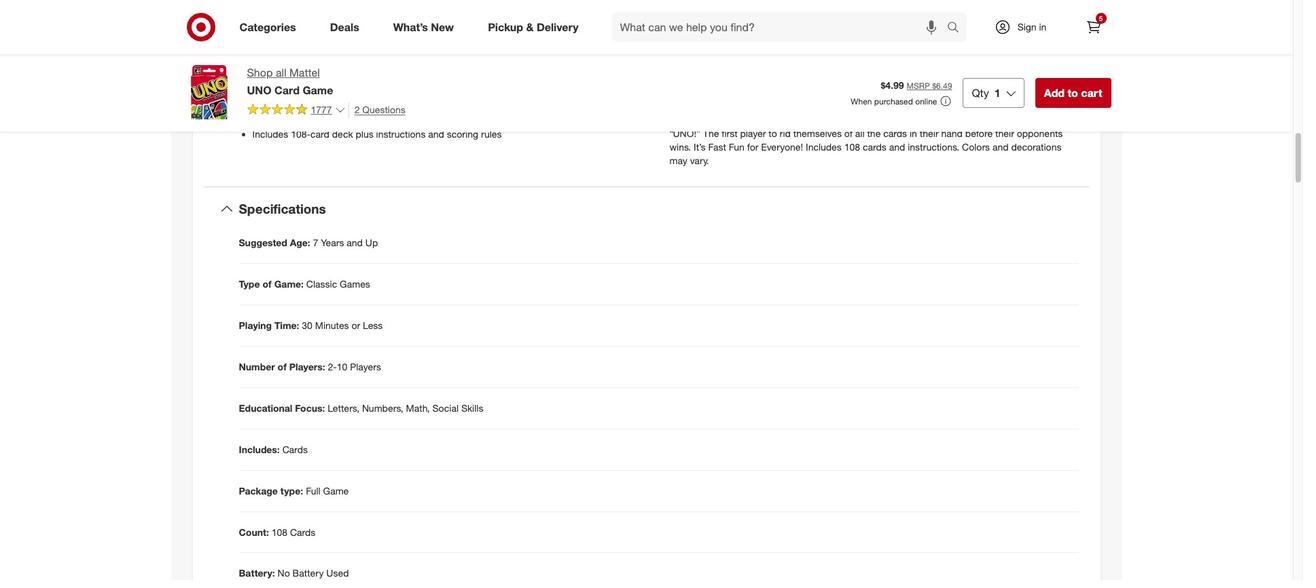 Task type: vqa. For each thing, say whether or not it's contained in the screenshot.
TWO-
yes



Task type: locate. For each thing, give the bounding box(es) containing it.
the down partner,
[[326, 109, 339, 120]]

when inside description uno is the classic and beloved card game that's easy to pick up and impossible to put down! players take turns matching a card in their hand with the current card shown on top of the deck either by color or number. special action cards deliver game-changing moments as they each perform a function to help you defeat your opponents. these include skips, reverses, draw twos, color-changing wild and draw four wild cards. you'll find 25 of each color (red, green, blue, and yellow), plus the eight wild cards, inside the 108-card deck. if you can't make a match, you must draw from the central pile! and when you're down to one card, don't forget to shout "uno!" the first player to rid themselves of all the cards in their hand before their opponents wins. it's fast fun for everyone! includes 108 cards and instructions. colors and decorations may vary.
[[845, 114, 868, 126]]

battery: no battery used
[[239, 568, 349, 580]]

instructions
[[376, 128, 426, 139]]

that's
[[854, 32, 877, 44]]

500
[[282, 76, 298, 88]]

0 vertical spatial changing
[[929, 60, 968, 71]]

players right 10
[[350, 361, 381, 373]]

a up special
[[790, 46, 795, 58]]

four down the 'your'
[[827, 87, 846, 98]]

1 horizontal spatial first
[[722, 128, 738, 139]]

cards right includes:
[[282, 444, 308, 456]]

inside inside two-handed, partner, and tournament options for even more action –everything you need to know is inside the instruction guide
[[298, 109, 323, 120]]

1 vertical spatial from
[[735, 114, 754, 126]]

green,
[[1033, 87, 1060, 98]]

options
[[416, 95, 447, 107]]

the right win
[[358, 76, 371, 88]]

players
[[670, 46, 701, 58], [350, 361, 381, 373]]

1 horizontal spatial game
[[827, 32, 851, 44]]

the down you're
[[867, 128, 881, 139]]

1 horizontal spatial when
[[845, 114, 868, 126]]

1 horizontal spatial inside
[[856, 100, 881, 112]]

draw up green,
[[1037, 73, 1059, 85]]

players
[[351, 57, 381, 68]]

they
[[1026, 60, 1044, 71]]

1 horizontal spatial changing
[[929, 60, 968, 71]]

1 vertical spatial is
[[289, 109, 296, 120]]

educational
[[239, 403, 292, 414]]

0 vertical spatial draw
[[1037, 73, 1059, 85]]

0 vertical spatial players
[[670, 46, 701, 58]]

1 vertical spatial four
[[827, 87, 846, 98]]

pick
[[913, 32, 930, 44]]

0 horizontal spatial color
[[709, 60, 731, 71]]

1 vertical spatial each
[[965, 87, 985, 98]]

fast
[[708, 141, 726, 153]]

search button
[[941, 12, 973, 45]]

0 horizontal spatial is
[[289, 109, 296, 120]]

game up options at left top
[[414, 76, 438, 88]]

108 inside description uno is the classic and beloved card game that's easy to pick up and impossible to put down! players take turns matching a card in their hand with the current card shown on top of the deck either by color or number. special action cards deliver game-changing moments as they each perform a function to help you defeat your opponents. these include skips, reverses, draw twos, color-changing wild and draw four wild cards. you'll find 25 of each color (red, green, blue, and yellow), plus the eight wild cards, inside the 108-card deck. if you can't make a match, you must draw from the central pile! and when you're down to one card, don't forget to shout "uno!" the first player to rid themselves of all the cards in their hand before their opponents wins. it's fast fun for everyone! includes 108 cards and instructions. colors and decorations may vary.
[[844, 141, 860, 153]]

1 vertical spatial first
[[722, 128, 738, 139]]

pickup
[[488, 20, 523, 34]]

1 vertical spatial includes
[[806, 141, 842, 153]]

0 vertical spatial 108-
[[899, 100, 919, 112]]

categories
[[239, 20, 296, 34]]

1 vertical spatial plus
[[746, 100, 763, 112]]

the
[[703, 128, 719, 139]]

by
[[696, 60, 707, 71]]

0 horizontal spatial in
[[820, 46, 827, 58]]

everyone!
[[761, 141, 803, 153]]

shout
[[1040, 114, 1063, 126]]

1 horizontal spatial 108-
[[899, 100, 919, 112]]

changing down 'function'
[[721, 87, 760, 98]]

1 vertical spatial points
[[301, 76, 327, 88]]

0 vertical spatial plus
[[372, 38, 390, 49]]

for inside two-handed, partner, and tournament options for even more action –everything you need to know is inside the instruction guide
[[450, 95, 461, 107]]

0 horizontal spatial eight
[[409, 38, 430, 49]]

player
[[740, 128, 766, 139]]

1 horizontal spatial four
[[827, 87, 846, 98]]

0 vertical spatial all
[[276, 66, 286, 79]]

includes inside description uno is the classic and beloved card game that's easy to pick up and impossible to put down! players take turns matching a card in their hand with the current card shown on top of the deck either by color or number. special action cards deliver game-changing moments as they each perform a function to help you defeat your opponents. these include skips, reverses, draw twos, color-changing wild and draw four wild cards. you'll find 25 of each color (red, green, blue, and yellow), plus the eight wild cards, inside the 108-card deck. if you can't make a match, you must draw from the central pile! and when you're down to one card, don't forget to shout "uno!" the first player to rid themselves of all the cards in their hand before their opponents wins. it's fast fun for everyone! includes 108 cards and instructions. colors and decorations may vary.
[[806, 141, 842, 153]]

0 vertical spatial when
[[384, 57, 407, 68]]

game
[[303, 83, 333, 97], [323, 485, 349, 497]]

deck down down!
[[1054, 46, 1075, 58]]

card
[[806, 32, 825, 44], [798, 46, 817, 58], [945, 46, 963, 58], [919, 100, 938, 112], [310, 128, 329, 139]]

or down turns
[[733, 60, 742, 71]]

1 horizontal spatial 25
[[941, 87, 951, 98]]

of
[[297, 38, 305, 49], [1027, 46, 1035, 58], [954, 87, 962, 98], [844, 128, 853, 139], [263, 278, 272, 290], [278, 361, 287, 373]]

108-
[[899, 100, 919, 112], [291, 128, 310, 139]]

from left other
[[304, 57, 323, 68]]

either
[[670, 60, 694, 71]]

or left less
[[352, 320, 360, 331]]

0 horizontal spatial action
[[511, 95, 538, 107]]

four
[[252, 38, 271, 49], [827, 87, 846, 98]]

to up match,
[[1068, 86, 1078, 100]]

the inside two-handed, partner, and tournament options for even more action –everything you need to know is inside the instruction guide
[[326, 109, 339, 120]]

0 vertical spatial deck
[[1054, 46, 1075, 58]]

the up they
[[1038, 46, 1051, 58]]

two-
[[252, 95, 273, 107]]

to inside add to cart button
[[1068, 86, 1078, 100]]

2
[[354, 104, 360, 115]]

up
[[365, 237, 378, 248]]

changing up include
[[929, 60, 968, 71]]

uno inside description uno is the classic and beloved card game that's easy to pick up and impossible to put down! players take turns matching a card in their hand with the current card shown on top of the deck either by color or number. special action cards deliver game-changing moments as they each perform a function to help you defeat your opponents. these include skips, reverses, draw twos, color-changing wild and draw four wild cards. you'll find 25 of each color (red, green, blue, and yellow), plus the eight wild cards, inside the 108-card deck. if you can't make a match, you must draw from the central pile! and when you're down to one card, don't forget to shout "uno!" the first player to rid themselves of all the cards in their hand before their opponents wins. it's fast fun for everyone! includes 108 cards and instructions. colors and decorations may vary.
[[670, 32, 691, 44]]

and up instruction
[[345, 95, 361, 107]]

eight inside description uno is the classic and beloved card game that's easy to pick up and impossible to put down! players take turns matching a card in their hand with the current card shown on top of the deck either by color or number. special action cards deliver game-changing moments as they each perform a function to help you defeat your opponents. these include skips, reverses, draw twos, color-changing wild and draw four wild cards. you'll find 25 of each color (red, green, blue, and yellow), plus the eight wild cards, inside the 108-card deck. if you can't make a match, you must draw from the central pile! and when you're down to one card, don't forget to shout "uno!" the first player to rid themselves of all the cards in their hand before their opponents wins. it's fast fun for everyone! includes 108 cards and instructions. colors and decorations may vary.
[[782, 100, 803, 112]]

game right full
[[323, 485, 349, 497]]

in up defeat
[[820, 46, 827, 58]]

of down 'cards,'
[[844, 128, 853, 139]]

of right type
[[263, 278, 272, 290]]

uno inside shop all mattel uno card game
[[247, 83, 272, 97]]

to inside two-handed, partner, and tournament options for even more action –everything you need to know is inside the instruction guide
[[252, 109, 261, 120]]

0 vertical spatial action
[[816, 60, 842, 71]]

0 horizontal spatial first
[[457, 57, 473, 68]]

2 questions link
[[348, 102, 405, 118]]

2 horizontal spatial a
[[1041, 100, 1046, 112]]

points up partner,
[[301, 76, 327, 88]]

from up player
[[735, 114, 754, 126]]

2 vertical spatial a
[[1041, 100, 1046, 112]]

guide
[[389, 109, 413, 120]]

hand down one
[[941, 128, 963, 139]]

0 horizontal spatial all
[[276, 66, 286, 79]]

0 horizontal spatial deck
[[332, 128, 353, 139]]

2-
[[328, 361, 337, 373]]

each down skips,
[[965, 87, 985, 98]]

you down blue,
[[670, 114, 685, 126]]

number
[[239, 361, 275, 373]]

in down down
[[910, 128, 917, 139]]

uno
[[670, 32, 691, 44], [247, 83, 272, 97]]

0 horizontal spatial players
[[350, 361, 381, 373]]

1 horizontal spatial eight
[[782, 100, 803, 112]]

includes: cards
[[239, 444, 308, 456]]

1 horizontal spatial includes
[[806, 141, 842, 153]]

0 vertical spatial four
[[252, 38, 271, 49]]

instructions.
[[908, 141, 959, 153]]

plus right "each,"
[[372, 38, 390, 49]]

pile!
[[805, 114, 822, 126]]

1 horizontal spatial from
[[735, 114, 754, 126]]

0 horizontal spatial uno
[[247, 83, 272, 97]]

include
[[931, 73, 962, 85]]

108- down 1777 link on the left top of page
[[291, 128, 310, 139]]

0 horizontal spatial 108
[[272, 527, 287, 538]]

color down take
[[709, 60, 731, 71]]

1 horizontal spatial color
[[988, 87, 1009, 98]]

0 horizontal spatial or
[[352, 320, 360, 331]]

25 inside description uno is the classic and beloved card game that's easy to pick up and impossible to put down! players take turns matching a card in their hand with the current card shown on top of the deck either by color or number. special action cards deliver game-changing moments as they each perform a function to help you defeat your opponents. these include skips, reverses, draw twos, color-changing wild and draw four wild cards. you'll find 25 of each color (red, green, blue, and yellow), plus the eight wild cards, inside the 108-card deck. if you can't make a match, you must draw from the central pile! and when you're down to one card, don't forget to shout "uno!" the first player to rid themselves of all the cards in their hand before their opponents wins. it's fast fun for everyone! includes 108 cards and instructions. colors and decorations may vary.
[[941, 87, 951, 98]]

help
[[762, 73, 780, 85]]

vary.
[[690, 155, 709, 166]]

0 vertical spatial uno
[[670, 32, 691, 44]]

uno down the shop on the top left
[[247, 83, 272, 97]]

1 vertical spatial 108-
[[291, 128, 310, 139]]

1 vertical spatial action
[[511, 95, 538, 107]]

educational focus: letters, numbers, math, social skills
[[239, 403, 483, 414]]

inside down the cards.
[[856, 100, 881, 112]]

1 vertical spatial game
[[323, 485, 349, 497]]

don't
[[977, 114, 998, 126]]

1 vertical spatial when
[[845, 114, 868, 126]]

30
[[302, 320, 312, 331]]

108- up down
[[899, 100, 919, 112]]

color up can't
[[988, 87, 1009, 98]]

to down two-
[[252, 109, 261, 120]]

age:
[[290, 237, 310, 248]]

eight up central
[[782, 100, 803, 112]]

all up card
[[276, 66, 286, 79]]

card down 'find'
[[919, 100, 938, 112]]

when down when
[[845, 114, 868, 126]]

deck inside description uno is the classic and beloved card game that's easy to pick up and impossible to put down! players take turns matching a card in their hand with the current card shown on top of the deck either by color or number. special action cards deliver game-changing moments as they each perform a function to help you defeat your opponents. these include skips, reverses, draw twos, color-changing wild and draw four wild cards. you'll find 25 of each color (red, green, blue, and yellow), plus the eight wild cards, inside the 108-card deck. if you can't make a match, you must draw from the central pile! and when you're down to one card, don't forget to shout "uno!" the first player to rid themselves of all the cards in their hand before their opponents wins. it's fast fun for everyone! includes 108 cards and instructions. colors and decorations may vary.
[[1054, 46, 1075, 58]]

cards up battery
[[290, 527, 315, 538]]

0 horizontal spatial inside
[[298, 109, 323, 120]]

with
[[875, 46, 893, 58]]

cards,
[[827, 100, 853, 112]]

0 horizontal spatial when
[[384, 57, 407, 68]]

first right out
[[457, 57, 473, 68]]

description
[[670, 13, 729, 26]]

includes down 'know'
[[252, 128, 288, 139]]

before
[[965, 128, 993, 139]]

four suits of 25 cards each, plus the eight wild cards
[[252, 38, 478, 49]]

their down forget
[[995, 128, 1014, 139]]

their up the 'your'
[[830, 46, 848, 58]]

0 horizontal spatial changing
[[721, 87, 760, 98]]

from
[[304, 57, 323, 68], [735, 114, 754, 126]]

points up 500
[[275, 57, 301, 68]]

1 horizontal spatial action
[[816, 60, 842, 71]]

instruction
[[342, 109, 387, 120]]

0 vertical spatial color
[[709, 60, 731, 71]]

action right more
[[511, 95, 538, 107]]

two-handed, partner, and tournament options for even more action –everything you need to know is inside the instruction guide
[[252, 95, 633, 120]]

0 horizontal spatial hand
[[851, 46, 872, 58]]

purchased
[[874, 96, 913, 107]]

type of game: classic games
[[239, 278, 370, 290]]

card right beloved
[[806, 32, 825, 44]]

action up the 'your'
[[816, 60, 842, 71]]

108 down 'cards,'
[[844, 141, 860, 153]]

0 horizontal spatial draw
[[802, 87, 824, 98]]

2 horizontal spatial in
[[1039, 21, 1046, 33]]

1 horizontal spatial deck
[[1054, 46, 1075, 58]]

action inside description uno is the classic and beloved card game that's easy to pick up and impossible to put down! players take turns matching a card in their hand with the current card shown on top of the deck either by color or number. special action cards deliver game-changing moments as they each perform a function to help you defeat your opponents. these include skips, reverses, draw twos, color-changing wild and draw four wild cards. you'll find 25 of each color (red, green, blue, and yellow), plus the eight wild cards, inside the 108-card deck. if you can't make a match, you must draw from the central pile! and when you're down to one card, don't forget to shout "uno!" the first player to rid themselves of all the cards in their hand before their opponents wins. it's fast fun for everyone! includes 108 cards and instructions. colors and decorations may vary.
[[816, 60, 842, 71]]

1 horizontal spatial is
[[693, 32, 700, 44]]

0 vertical spatial cards
[[282, 444, 308, 456]]

1 vertical spatial deck
[[332, 128, 353, 139]]

opponents
[[1017, 128, 1063, 139]]

deck.
[[941, 100, 964, 112]]

all inside shop all mattel uno card game
[[276, 66, 286, 79]]

0 vertical spatial eight
[[409, 38, 430, 49]]

0 vertical spatial for
[[450, 95, 461, 107]]

the up you're
[[883, 100, 897, 112]]

0 vertical spatial 108
[[844, 141, 860, 153]]

inside
[[856, 100, 881, 112], [298, 109, 323, 120]]

themselves
[[793, 128, 842, 139]]

hand
[[851, 46, 872, 58], [941, 128, 963, 139]]

0 vertical spatial or
[[733, 60, 742, 71]]

scoring
[[447, 128, 478, 139]]

skips,
[[964, 73, 990, 85]]

when
[[851, 96, 872, 107]]

0 horizontal spatial includes
[[252, 128, 288, 139]]

you left need
[[593, 95, 608, 107]]

1 horizontal spatial draw
[[1037, 73, 1059, 85]]

tournament
[[364, 95, 413, 107]]

1 vertical spatial all
[[855, 128, 865, 139]]

time:
[[274, 320, 299, 331]]

and up matching
[[750, 32, 767, 44]]

game left that's
[[827, 32, 851, 44]]

players up either
[[670, 46, 701, 58]]

plus down instruction
[[356, 128, 373, 139]]

uno down description in the right top of the page
[[670, 32, 691, 44]]

0 horizontal spatial from
[[304, 57, 323, 68]]

type
[[239, 278, 260, 290]]

inside down partner,
[[298, 109, 323, 120]]

you inside two-handed, partner, and tournament options for even more action –everything you need to know is inside the instruction guide
[[593, 95, 608, 107]]

and
[[825, 114, 842, 126]]

forget
[[1001, 114, 1026, 126]]

0 vertical spatial points
[[275, 57, 301, 68]]

card down search button
[[945, 46, 963, 58]]

1 horizontal spatial for
[[747, 141, 758, 153]]

2 vertical spatial plus
[[356, 128, 373, 139]]

2 horizontal spatial their
[[995, 128, 1014, 139]]

letters,
[[328, 403, 359, 414]]

deals link
[[318, 12, 376, 42]]

sign in
[[1017, 21, 1046, 33]]

1 vertical spatial 108
[[272, 527, 287, 538]]

25 right suits
[[307, 38, 318, 49]]

four down categories at top left
[[252, 38, 271, 49]]

match,
[[1049, 100, 1077, 112]]

(red,
[[1012, 87, 1031, 98]]

game up 1777
[[303, 83, 333, 97]]

1 horizontal spatial uno
[[670, 32, 691, 44]]

add to cart
[[1044, 86, 1102, 100]]

1 vertical spatial 25
[[941, 87, 951, 98]]

first up 'fun'
[[722, 128, 738, 139]]

each,
[[347, 38, 370, 49]]

when
[[384, 57, 407, 68], [845, 114, 868, 126]]

their up instructions.
[[920, 128, 939, 139]]

0 horizontal spatial game
[[414, 76, 438, 88]]

all down when
[[855, 128, 865, 139]]

1 horizontal spatial players
[[670, 46, 701, 58]]

deck down instruction
[[332, 128, 353, 139]]

includes:
[[239, 444, 280, 456]]

down
[[898, 114, 921, 126]]

is inside description uno is the classic and beloved card game that's easy to pick up and impossible to put down! players take turns matching a card in their hand with the current card shown on top of the deck either by color or number. special action cards deliver game-changing moments as they each perform a function to help you defeat your opponents. these include skips, reverses, draw twos, color-changing wild and draw four wild cards. you'll find 25 of each color (red, green, blue, and yellow), plus the eight wild cards, inside the 108-card deck. if you can't make a match, you must draw from the central pile! and when you're down to one card, don't forget to shout "uno!" the first player to rid themselves of all the cards in their hand before their opponents wins. it's fast fun for everyone! includes 108 cards and instructions. colors and decorations may vary.
[[693, 32, 700, 44]]

hand down that's
[[851, 46, 872, 58]]

2 vertical spatial in
[[910, 128, 917, 139]]

reverses,
[[993, 73, 1034, 85]]

to down number.
[[751, 73, 759, 85]]

in right put
[[1039, 21, 1046, 33]]

0 horizontal spatial four
[[252, 38, 271, 49]]

is down the handed,
[[289, 109, 296, 120]]

for down player
[[747, 141, 758, 153]]

includes down themselves
[[806, 141, 842, 153]]

0 horizontal spatial for
[[450, 95, 461, 107]]

1 vertical spatial uno
[[247, 83, 272, 97]]

eight down "what's new"
[[409, 38, 430, 49]]

when up standard
[[384, 57, 407, 68]]

for left even
[[450, 95, 461, 107]]

and down down
[[889, 141, 905, 153]]

colors
[[962, 141, 990, 153]]

1 horizontal spatial their
[[920, 128, 939, 139]]

all inside description uno is the classic and beloved card game that's easy to pick up and impossible to put down! players take turns matching a card in their hand with the current card shown on top of the deck either by color or number. special action cards deliver game-changing moments as they each perform a function to help you defeat your opponents. these include skips, reverses, draw twos, color-changing wild and draw four wild cards. you'll find 25 of each color (red, green, blue, and yellow), plus the eight wild cards, inside the 108-card deck. if you can't make a match, you must draw from the central pile! and when you're down to one card, don't forget to shout "uno!" the first player to rid themselves of all the cards in their hand before their opponents wins. it's fast fun for everyone! includes 108 cards and instructions. colors and decorations may vary.
[[855, 128, 865, 139]]

1 vertical spatial players
[[350, 361, 381, 373]]

a up color-
[[706, 73, 711, 85]]

handed,
[[273, 95, 307, 107]]

count: 108 cards
[[239, 527, 315, 538]]

math,
[[406, 403, 430, 414]]

cards
[[282, 444, 308, 456], [290, 527, 315, 538]]



Task type: describe. For each thing, give the bounding box(es) containing it.
1 vertical spatial in
[[820, 46, 827, 58]]

battery
[[293, 568, 324, 580]]

when purchased online
[[851, 96, 937, 107]]

wild down new
[[433, 38, 451, 49]]

first inside description uno is the classic and beloved card game that's easy to pick up and impossible to put down! players take turns matching a card in their hand with the current card shown on top of the deck either by color or number. special action cards deliver game-changing moments as they each perform a function to help you defeat your opponents. these include skips, reverses, draw twos, color-changing wild and draw four wild cards. you'll find 25 of each color (red, green, blue, and yellow), plus the eight wild cards, inside the 108-card deck. if you can't make a match, you must draw from the central pile! and when you're down to one card, don't forget to shout "uno!" the first player to rid themselves of all the cards in their hand before their opponents wins. it's fast fun for everyone! includes 108 cards and instructions. colors and decorations may vary.
[[722, 128, 738, 139]]

description uno is the classic and beloved card game that's easy to pick up and impossible to put down! players take turns matching a card in their hand with the current card shown on top of the deck either by color or number. special action cards deliver game-changing moments as they each perform a function to help you defeat your opponents. these include skips, reverses, draw twos, color-changing wild and draw four wild cards. you'll find 25 of each color (red, green, blue, and yellow), plus the eight wild cards, inside the 108-card deck. if you can't make a match, you must draw from the central pile! and when you're down to one card, don't forget to shout "uno!" the first player to rid themselves of all the cards in their hand before their opponents wins. it's fast fun for everyone! includes 108 cards and instructions. colors and decorations may vary.
[[670, 13, 1077, 166]]

add to cart button
[[1035, 78, 1111, 108]]

wild down help
[[763, 87, 781, 98]]

to up top
[[1014, 32, 1022, 44]]

1 horizontal spatial hand
[[941, 128, 963, 139]]

out
[[441, 57, 455, 68]]

players inside description uno is the classic and beloved card game that's easy to pick up and impossible to put down! players take turns matching a card in their hand with the current card shown on top of the deck either by color or number. special action cards deliver game-changing moments as they each perform a function to help you defeat your opponents. these include skips, reverses, draw twos, color-changing wild and draw four wild cards. you'll find 25 of each color (red, green, blue, and yellow), plus the eight wild cards, inside the 108-card deck. if you can't make a match, you must draw from the central pile! and when you're down to one card, don't forget to shout "uno!" the first player to rid themselves of all the cards in their hand before their opponents wins. it's fast fun for everyone! includes 108 cards and instructions. colors and decorations may vary.
[[670, 46, 701, 58]]

online
[[915, 96, 937, 107]]

these
[[902, 73, 928, 85]]

from inside description uno is the classic and beloved card game that's easy to pick up and impossible to put down! players take turns matching a card in their hand with the current card shown on top of the deck either by color or number. special action cards deliver game-changing moments as they each perform a function to help you defeat your opponents. these include skips, reverses, draw twos, color-changing wild and draw four wild cards. you'll find 25 of each color (red, green, blue, and yellow), plus the eight wild cards, inside the 108-card deck. if you can't make a match, you must draw from the central pile! and when you're down to one card, don't forget to shout "uno!" the first player to rid themselves of all the cards in their hand before their opponents wins. it's fast fun for everyone! includes 108 cards and instructions. colors and decorations may vary.
[[735, 114, 754, 126]]

0 vertical spatial first
[[457, 57, 473, 68]]

or inside description uno is the classic and beloved card game that's easy to pick up and impossible to put down! players take turns matching a card in their hand with the current card shown on top of the deck either by color or number. special action cards deliver game-changing moments as they each perform a function to help you defeat your opponents. these include skips, reverses, draw twos, color-changing wild and draw four wild cards. you'll find 25 of each color (red, green, blue, and yellow), plus the eight wild cards, inside the 108-card deck. if you can't make a match, you must draw from the central pile! and when you're down to one card, don't forget to shout "uno!" the first player to rid themselves of all the cards in their hand before their opponents wins. it's fast fun for everyone! includes 108 cards and instructions. colors and decorations may vary.
[[733, 60, 742, 71]]

type:
[[280, 485, 303, 497]]

action inside two-handed, partner, and tournament options for even more action –everything you need to know is inside the instruction guide
[[511, 95, 538, 107]]

card up special
[[798, 46, 817, 58]]

of up "deck."
[[954, 87, 962, 98]]

moments
[[971, 60, 1011, 71]]

and inside two-handed, partner, and tournament options for even more action –everything you need to know is inside the instruction guide
[[345, 95, 361, 107]]

color-
[[696, 87, 721, 98]]

take
[[703, 46, 721, 58]]

the down what's
[[393, 38, 406, 49]]

and left up
[[347, 237, 363, 248]]

sign
[[1017, 21, 1036, 33]]

to down 'make'
[[1029, 114, 1037, 126]]

blue,
[[670, 100, 690, 112]]

108- inside description uno is the classic and beloved card game that's easy to pick up and impossible to put down! players take turns matching a card in their hand with the current card shown on top of the deck either by color or number. special action cards deliver game-changing moments as they each perform a function to help you defeat your opponents. these include skips, reverses, draw twos, color-changing wild and draw four wild cards. you'll find 25 of each color (red, green, blue, and yellow), plus the eight wild cards, inside the 108-card deck. if you can't make a match, you must draw from the central pile! and when you're down to one card, don't forget to shout "uno!" the first player to rid themselves of all the cards in their hand before their opponents wins. it's fast fun for everyone! includes 108 cards and instructions. colors and decorations may vary.
[[899, 100, 919, 112]]

add
[[1044, 86, 1065, 100]]

1777 link
[[247, 102, 346, 119]]

image of uno card game image
[[182, 65, 236, 120]]

for inside description uno is the classic and beloved card game that's easy to pick up and impossible to put down! players take turns matching a card in their hand with the current card shown on top of the deck either by color or number. special action cards deliver game-changing moments as they each perform a function to help you defeat your opponents. these include skips, reverses, draw twos, color-changing wild and draw four wild cards. you'll find 25 of each color (red, green, blue, and yellow), plus the eight wild cards, inside the 108-card deck. if you can't make a match, you must draw from the central pile! and when you're down to one card, don't forget to shout "uno!" the first player to rid themselves of all the cards in their hand before their opponents wins. it's fast fun for everyone! includes 108 cards and instructions. colors and decorations may vary.
[[747, 141, 758, 153]]

playing time: 30 minutes or less
[[239, 320, 383, 331]]

social
[[432, 403, 459, 414]]

1 vertical spatial game
[[414, 76, 438, 88]]

includes 108-card deck plus instructions and scoring rules
[[252, 128, 502, 139]]

you down special
[[783, 73, 798, 85]]

the right with
[[895, 46, 909, 58]]

four inside description uno is the classic and beloved card game that's easy to pick up and impossible to put down! players take turns matching a card in their hand with the current card shown on top of the deck either by color or number. special action cards deliver game-changing moments as they each perform a function to help you defeat your opponents. these include skips, reverses, draw twos, color-changing wild and draw four wild cards. you'll find 25 of each color (red, green, blue, and yellow), plus the eight wild cards, inside the 108-card deck. if you can't make a match, you must draw from the central pile! and when you're down to one card, don't forget to shout "uno!" the first player to rid themselves of all the cards in their hand before their opponents wins. it's fast fun for everyone! includes 108 cards and instructions. colors and decorations may vary.
[[827, 87, 846, 98]]

on
[[997, 46, 1007, 58]]

you'll
[[898, 87, 919, 98]]

10
[[337, 361, 347, 373]]

function
[[714, 73, 748, 85]]

0 vertical spatial each
[[1047, 60, 1068, 71]]

pickup & delivery link
[[476, 12, 595, 42]]

0 horizontal spatial each
[[965, 87, 985, 98]]

1 vertical spatial or
[[352, 320, 360, 331]]

highlights
[[239, 13, 291, 26]]

0 horizontal spatial their
[[830, 46, 848, 58]]

search
[[941, 21, 973, 35]]

central
[[773, 114, 802, 126]]

0 vertical spatial hand
[[851, 46, 872, 58]]

game inside shop all mattel uno card game
[[303, 83, 333, 97]]

the up player
[[757, 114, 770, 126]]

find
[[922, 87, 938, 98]]

and right up
[[947, 32, 963, 44]]

and up central
[[784, 87, 800, 98]]

count:
[[239, 527, 269, 538]]

0 vertical spatial from
[[304, 57, 323, 68]]

twos,
[[670, 87, 693, 98]]

1 horizontal spatial a
[[790, 46, 795, 58]]

deliver
[[871, 60, 899, 71]]

0 horizontal spatial 108-
[[291, 128, 310, 139]]

0 vertical spatial 25
[[307, 38, 318, 49]]

and left scoring
[[428, 128, 444, 139]]

of right suits
[[297, 38, 305, 49]]

specifications button
[[203, 187, 1089, 231]]

cart
[[1081, 86, 1102, 100]]

to left one
[[924, 114, 932, 126]]

suits
[[274, 38, 294, 49]]

delivery
[[537, 20, 579, 34]]

beloved
[[769, 32, 803, 44]]

you right 'if'
[[975, 100, 990, 112]]

1 vertical spatial color
[[988, 87, 1009, 98]]

turns
[[724, 46, 746, 58]]

the up take
[[703, 32, 716, 44]]

no
[[278, 568, 290, 580]]

reach 500 points to win the standard game
[[252, 76, 438, 88]]

What can we help you find? suggestions appear below search field
[[612, 12, 950, 42]]

1 horizontal spatial in
[[910, 128, 917, 139]]

card down 1777
[[310, 128, 329, 139]]

plus inside description uno is the classic and beloved card game that's easy to pick up and impossible to put down! players take turns matching a card in their hand with the current card shown on top of the deck either by color or number. special action cards deliver game-changing moments as they each perform a function to help you defeat your opponents. these include skips, reverses, draw twos, color-changing wild and draw four wild cards. you'll find 25 of each color (red, green, blue, and yellow), plus the eight wild cards, inside the 108-card deck. if you can't make a match, you must draw from the central pile! and when you're down to one card, don't forget to shout "uno!" the first player to rid themselves of all the cards in their hand before their opponents wins. it's fast fun for everyone! includes 108 cards and instructions. colors and decorations may vary.
[[746, 100, 763, 112]]

the up central
[[766, 100, 780, 112]]

full
[[306, 485, 320, 497]]

what's
[[393, 20, 428, 34]]

$6.49
[[932, 81, 952, 91]]

opponents.
[[852, 73, 900, 85]]

1
[[994, 86, 1000, 100]]

top
[[1010, 46, 1024, 58]]

1 vertical spatial draw
[[802, 87, 824, 98]]

0 vertical spatial includes
[[252, 128, 288, 139]]

as
[[1014, 60, 1023, 71]]

suggested age: 7 years and up
[[239, 237, 378, 248]]

and up must
[[693, 100, 709, 112]]

what's new link
[[382, 12, 471, 42]]

perform
[[670, 73, 704, 85]]

to left pick
[[901, 32, 910, 44]]

$4.99 msrp $6.49
[[881, 79, 952, 91]]

questions
[[362, 104, 405, 115]]

$4.99
[[881, 79, 904, 91]]

is inside two-handed, partner, and tournament options for even more action –everything you need to know is inside the instruction guide
[[289, 109, 296, 120]]

1 vertical spatial cards
[[290, 527, 315, 538]]

1 vertical spatial a
[[706, 73, 711, 85]]

wins.
[[670, 141, 691, 153]]

"uno!"
[[670, 128, 700, 139]]

new
[[431, 20, 454, 34]]

other
[[326, 57, 348, 68]]

more
[[487, 95, 509, 107]]

battery:
[[239, 568, 275, 580]]

shop all mattel uno card game
[[247, 66, 333, 97]]

to left win
[[330, 76, 338, 88]]

players:
[[289, 361, 325, 373]]

wild up 'cards,'
[[848, 87, 867, 98]]

rid
[[780, 128, 791, 139]]

inside inside description uno is the classic and beloved card game that's easy to pick up and impossible to put down! players take turns matching a card in their hand with the current card shown on top of the deck either by color or number. special action cards deliver game-changing moments as they each perform a function to help you defeat your opponents. these include skips, reverses, draw twos, color-changing wild and draw four wild cards. you'll find 25 of each color (red, green, blue, and yellow), plus the eight wild cards, inside the 108-card deck. if you can't make a match, you must draw from the central pile! and when you're down to one card, don't forget to shout "uno!" the first player to rid themselves of all the cards in their hand before their opponents wins. it's fast fun for everyone! includes 108 cards and instructions. colors and decorations may vary.
[[856, 100, 881, 112]]

of down put
[[1027, 46, 1035, 58]]

1 vertical spatial changing
[[721, 87, 760, 98]]

you're
[[870, 114, 895, 126]]

and right colors
[[993, 141, 1009, 153]]

sign in link
[[983, 12, 1068, 42]]

earn
[[252, 57, 272, 68]]

to left the rid
[[769, 128, 777, 139]]

wild up pile!
[[806, 100, 824, 112]]

you left go
[[410, 57, 425, 68]]

what's new
[[393, 20, 454, 34]]

of left players:
[[278, 361, 287, 373]]

skills
[[461, 403, 483, 414]]

7
[[313, 237, 318, 248]]

shown
[[966, 46, 994, 58]]

may
[[670, 155, 687, 166]]

need
[[611, 95, 633, 107]]

less
[[363, 320, 383, 331]]

0 vertical spatial in
[[1039, 21, 1046, 33]]

fun
[[729, 141, 744, 153]]

game inside description uno is the classic and beloved card game that's easy to pick up and impossible to put down! players take turns matching a card in their hand with the current card shown on top of the deck either by color or number. special action cards deliver game-changing moments as they each perform a function to help you defeat your opponents. these include skips, reverses, draw twos, color-changing wild and draw four wild cards. you'll find 25 of each color (red, green, blue, and yellow), plus the eight wild cards, inside the 108-card deck. if you can't make a match, you must draw from the central pile! and when you're down to one card, don't forget to shout "uno!" the first player to rid themselves of all the cards in their hand before their opponents wins. it's fast fun for everyone! includes 108 cards and instructions. colors and decorations may vary.
[[827, 32, 851, 44]]

matching
[[748, 46, 788, 58]]

mattel
[[289, 66, 320, 79]]



